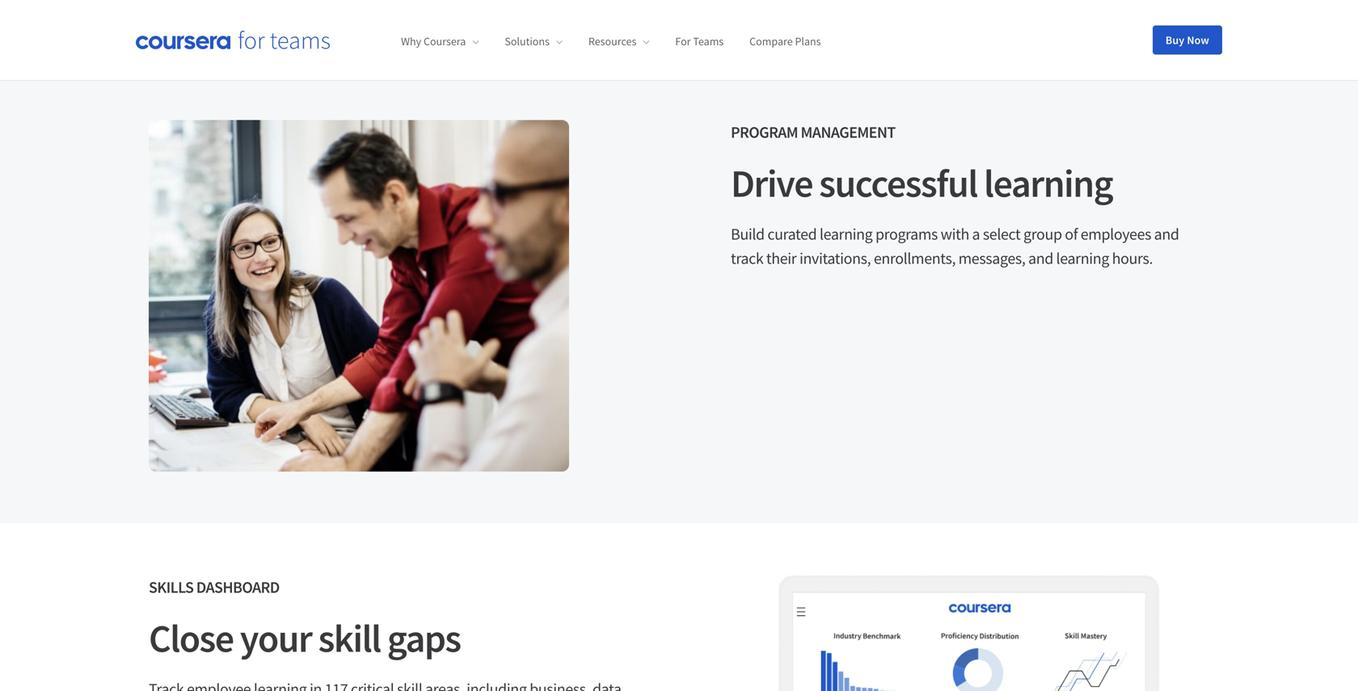 Task type: describe. For each thing, give the bounding box(es) containing it.
why coursera link
[[401, 34, 479, 49]]

skill
[[318, 614, 381, 663]]

solutions link
[[505, 34, 563, 49]]

why integrations image
[[149, 120, 569, 472]]

a
[[972, 224, 980, 244]]

your
[[240, 614, 312, 663]]

of
[[1065, 224, 1078, 244]]

close your skill gaps
[[149, 614, 461, 663]]

buy
[[1166, 33, 1185, 47]]

drive successful learning
[[731, 159, 1113, 207]]

plans
[[795, 34, 821, 49]]

hours.
[[1112, 248, 1153, 268]]

invitations,
[[800, 248, 871, 268]]

with
[[941, 224, 969, 244]]

dashboard
[[196, 577, 280, 597]]

their
[[766, 248, 797, 268]]

messages,
[[959, 248, 1026, 268]]

for
[[675, 34, 691, 49]]

track
[[731, 248, 763, 268]]

2 vertical spatial learning
[[1056, 248, 1109, 268]]

build
[[731, 224, 765, 244]]

resources link
[[589, 34, 650, 49]]

select
[[983, 224, 1021, 244]]

for teams link
[[675, 34, 724, 49]]

gaps
[[387, 614, 461, 663]]

curated
[[768, 224, 817, 244]]

teams
[[693, 34, 724, 49]]

skills
[[149, 577, 194, 597]]

employees
[[1081, 224, 1151, 244]]

program
[[731, 122, 798, 142]]



Task type: vqa. For each thing, say whether or not it's contained in the screenshot.
the Coursera for Teams image
yes



Task type: locate. For each thing, give the bounding box(es) containing it.
program management
[[731, 122, 896, 142]]

learning for successful
[[984, 159, 1113, 207]]

group
[[1024, 224, 1062, 244]]

why
[[401, 34, 421, 49]]

buy now button
[[1153, 25, 1222, 55]]

0 vertical spatial learning
[[984, 159, 1113, 207]]

build curated learning programs with a select group of employees and track their invitations, enrollments, messages, and learning hours.
[[731, 224, 1179, 268]]

learning
[[984, 159, 1113, 207], [820, 224, 873, 244], [1056, 248, 1109, 268]]

compare plans
[[750, 34, 821, 49]]

management
[[801, 122, 896, 142]]

solutions
[[505, 34, 550, 49]]

drive
[[731, 159, 813, 207]]

resources
[[589, 34, 637, 49]]

coursera
[[424, 34, 466, 49]]

learning for curated
[[820, 224, 873, 244]]

compare
[[750, 34, 793, 49]]

and
[[1154, 224, 1179, 244], [1028, 248, 1053, 268]]

skills dashboard
[[149, 577, 280, 597]]

1 vertical spatial learning
[[820, 224, 873, 244]]

learning up invitations,
[[820, 224, 873, 244]]

successful
[[819, 159, 977, 207]]

buy now
[[1166, 33, 1210, 47]]

0 horizontal spatial and
[[1028, 248, 1053, 268]]

enrollments,
[[874, 248, 956, 268]]

and down "group"
[[1028, 248, 1053, 268]]

for teams
[[675, 34, 724, 49]]

coursera for teams image
[[136, 31, 330, 49]]

close
[[149, 614, 233, 663]]

now
[[1187, 33, 1210, 47]]

and right employees
[[1154, 224, 1179, 244]]

1 vertical spatial and
[[1028, 248, 1053, 268]]

1 horizontal spatial and
[[1154, 224, 1179, 244]]

0 vertical spatial and
[[1154, 224, 1179, 244]]

learning down of
[[1056, 248, 1109, 268]]

why coursera
[[401, 34, 466, 49]]

compare plans link
[[750, 34, 821, 49]]

learning up "group"
[[984, 159, 1113, 207]]

programs
[[876, 224, 938, 244]]



